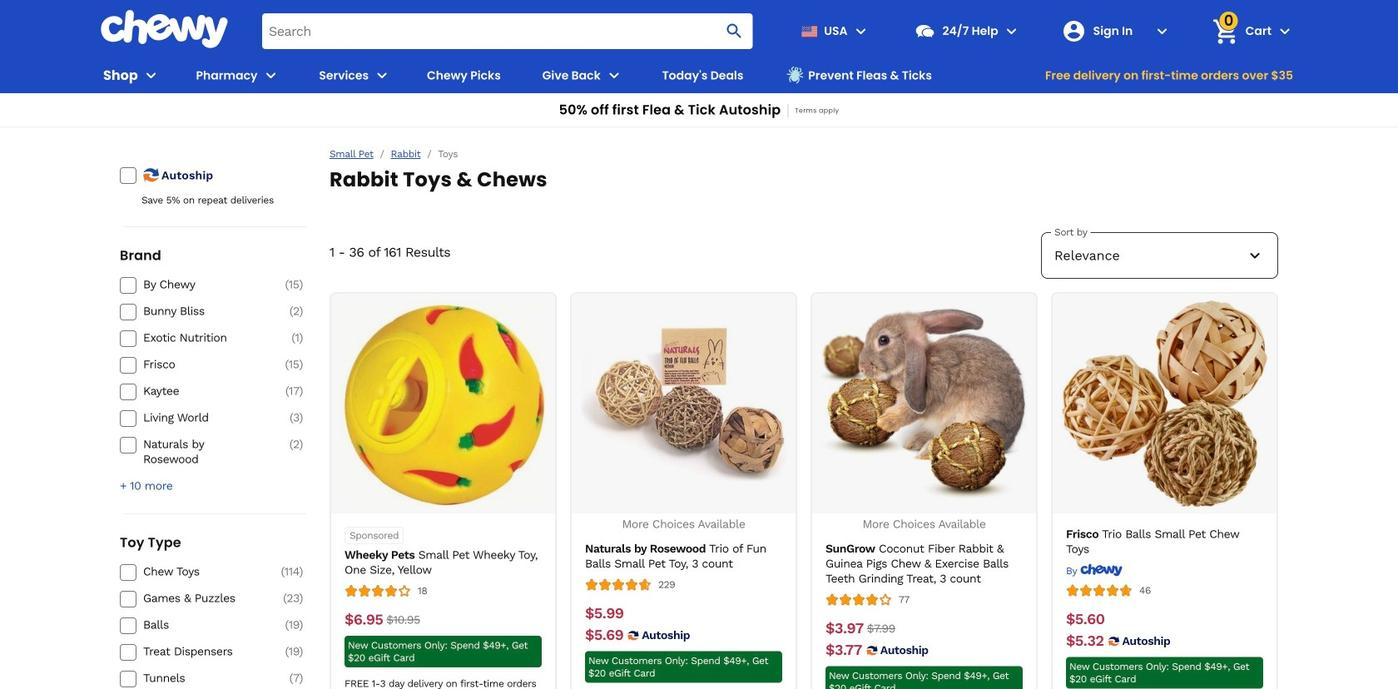 Task type: vqa. For each thing, say whether or not it's contained in the screenshot.
fourth Report Button from the bottom
no



Task type: locate. For each thing, give the bounding box(es) containing it.
chewy home image
[[100, 10, 229, 48]]

0 horizontal spatial menu image
[[141, 65, 161, 85]]

None text field
[[345, 611, 383, 630], [826, 620, 864, 638], [867, 620, 896, 638], [826, 642, 862, 660], [345, 611, 383, 630], [826, 620, 864, 638], [867, 620, 896, 638], [826, 642, 862, 660]]

1 horizontal spatial menu image
[[372, 65, 392, 85]]

2 menu image from the left
[[372, 65, 392, 85]]

menu image
[[141, 65, 161, 85], [372, 65, 392, 85]]

Search text field
[[262, 13, 753, 49]]

1 menu image from the left
[[141, 65, 161, 85]]

Product search field
[[262, 13, 753, 49]]

items image
[[1212, 17, 1241, 46]]

naturals by rosewood trio of fun balls small pet toy, 3 count image
[[581, 301, 787, 507]]

account menu image
[[1153, 21, 1173, 41]]

wheeky pets small pet wheeky toy, one size, yellow image
[[340, 301, 547, 507]]

None text field
[[585, 605, 624, 623], [1067, 611, 1105, 629], [387, 611, 420, 630], [585, 627, 624, 645], [1067, 632, 1105, 651], [585, 605, 624, 623], [1067, 611, 1105, 629], [387, 611, 420, 630], [585, 627, 624, 645], [1067, 632, 1105, 651]]



Task type: describe. For each thing, give the bounding box(es) containing it.
chewy support image
[[915, 20, 936, 42]]

site banner
[[0, 0, 1399, 127]]

sungrow coconut fiber rabbit & guinea pigs chew & exercise balls teeth grinding treat, 3 count image
[[821, 301, 1028, 507]]

submit search image
[[725, 21, 745, 41]]

give back menu image
[[604, 65, 624, 85]]

chewy image
[[1081, 564, 1123, 577]]

help menu image
[[1002, 21, 1022, 41]]

change region menu image
[[851, 21, 871, 41]]

pharmacy menu image
[[261, 65, 281, 85]]

frisco trio balls small pet chew toys image
[[1062, 301, 1269, 507]]

cart menu image
[[1276, 21, 1296, 41]]



